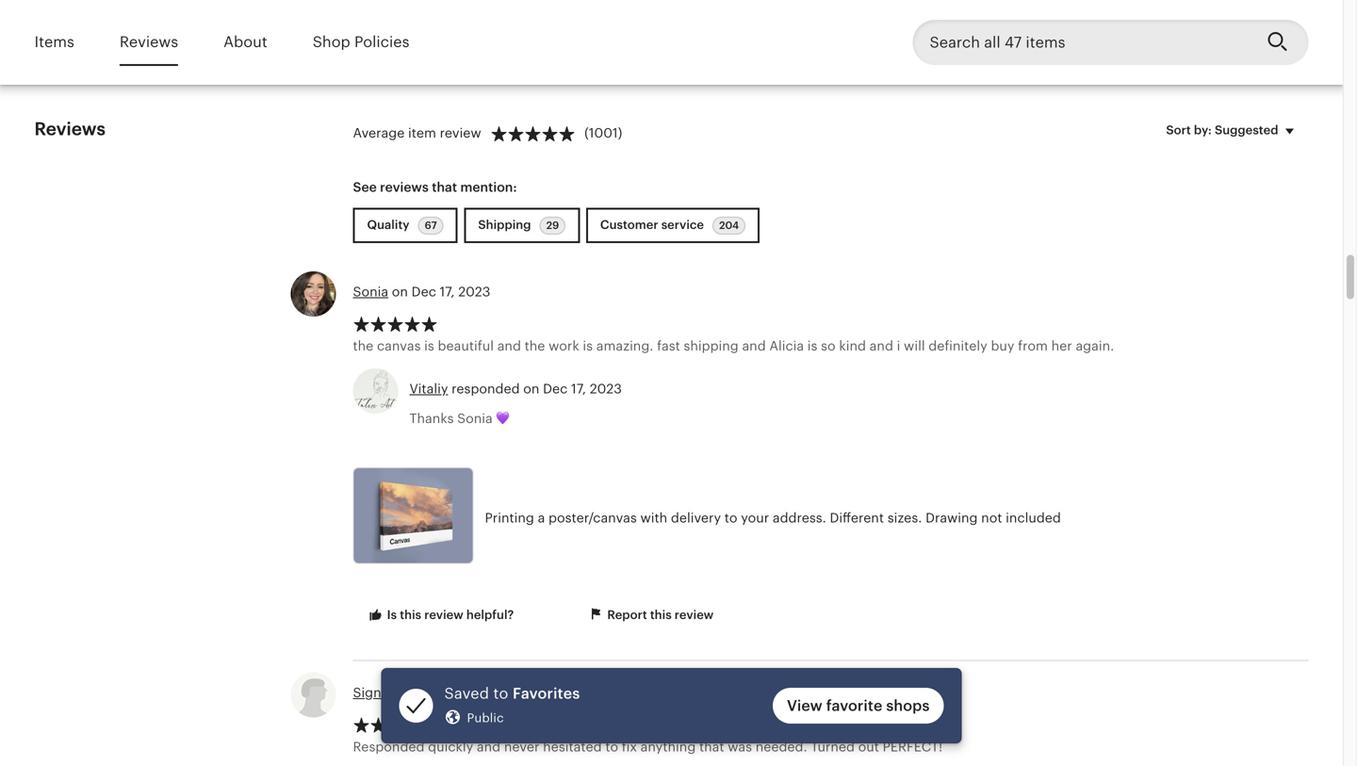 Task type: describe. For each thing, give the bounding box(es) containing it.
saved
[[445, 685, 490, 702]]

user
[[471, 685, 499, 701]]

Search all 47 items text field
[[913, 20, 1253, 65]]

review for report this review
[[675, 608, 714, 622]]

this for is
[[400, 608, 422, 622]]

29
[[547, 220, 559, 231]]

mention:
[[461, 179, 517, 195]]

different
[[830, 511, 884, 526]]

work
[[549, 339, 580, 354]]

2 the from the left
[[525, 339, 545, 354]]

items link
[[34, 21, 74, 64]]

not
[[982, 511, 1003, 526]]

quality
[[367, 218, 413, 232]]

responded
[[353, 740, 425, 755]]

0 horizontal spatial on
[[392, 284, 408, 299]]

canvas
[[377, 339, 421, 354]]

shop policies
[[313, 34, 410, 51]]

poster/canvas
[[549, 511, 637, 526]]

never
[[504, 740, 540, 755]]

printing a poster/canvas with delivery to your address. different sizes. drawing not included link
[[353, 468, 1098, 569]]

vitaliy link
[[410, 381, 448, 397]]

0 vertical spatial with
[[641, 511, 668, 526]]

to for delivery
[[725, 511, 738, 526]]

quickly
[[428, 740, 474, 755]]

needed.
[[756, 740, 808, 755]]

this for report
[[650, 608, 672, 622]]

definitely
[[929, 339, 988, 354]]

1 vertical spatial 2023
[[590, 381, 622, 397]]

see
[[353, 179, 377, 195]]

0 horizontal spatial to
[[494, 685, 509, 702]]

1 vertical spatial reviews
[[34, 119, 106, 139]]

items
[[34, 34, 74, 51]]

customer
[[601, 218, 659, 232]]

reviews
[[380, 179, 429, 195]]

reviews link
[[120, 21, 178, 64]]

16,
[[550, 685, 567, 701]]

i
[[897, 339, 901, 354]]

favorites
[[513, 685, 580, 702]]

about
[[224, 34, 268, 51]]

1 the from the left
[[353, 339, 374, 354]]

vitaliy image
[[353, 369, 398, 414]]

was
[[728, 740, 752, 755]]

vitaliy
[[410, 381, 448, 397]]

1 horizontal spatial that
[[700, 740, 725, 755]]

sizes.
[[888, 511, 923, 526]]

sort by: suggested button
[[1153, 111, 1316, 150]]

sort by: suggested
[[1167, 123, 1279, 137]]

sign
[[353, 685, 382, 701]]

and left i
[[870, 339, 894, 354]]

responded quickly and never hesitated to fix anything that was needed. turned out perfect!
[[353, 740, 943, 755]]

service
[[662, 218, 704, 232]]

1 vertical spatial on
[[524, 381, 540, 397]]

see reviews that mention:
[[353, 179, 517, 195]]

responded
[[452, 381, 520, 397]]

suggested
[[1215, 123, 1279, 137]]

is this review helpful? button
[[353, 598, 528, 633]]

item
[[408, 125, 437, 140]]

out
[[859, 740, 880, 755]]

the canvas is beautiful and the work is amazing. fast shipping and alicia is so kind and i will definitely buy from her again.
[[353, 339, 1115, 354]]

1 is from the left
[[425, 339, 435, 354]]

apple
[[431, 685, 468, 701]]

average
[[353, 125, 405, 140]]

view favorite shops link
[[773, 688, 944, 724]]

shop
[[313, 34, 351, 51]]

helpful?
[[467, 608, 514, 622]]

report this review
[[605, 608, 714, 622]]

report this review button
[[574, 598, 728, 633]]

view favorite shops
[[787, 698, 930, 715]]

address.
[[773, 511, 827, 526]]

shop policies link
[[313, 21, 410, 64]]

1 vertical spatial dec
[[543, 381, 568, 397]]

hesitated
[[543, 740, 602, 755]]

perfect!
[[883, 740, 943, 755]]

0 horizontal spatial sonia
[[353, 284, 389, 299]]

2 vertical spatial 2023
[[571, 685, 603, 701]]

(1001)
[[585, 125, 623, 140]]



Task type: locate. For each thing, give the bounding box(es) containing it.
this right is
[[400, 608, 422, 622]]

anything
[[641, 740, 696, 755]]

fast
[[657, 339, 681, 354]]

with left delivery
[[641, 511, 668, 526]]

0 vertical spatial on
[[392, 284, 408, 299]]

sonia link
[[353, 284, 389, 299]]

2 vertical spatial to
[[606, 740, 619, 755]]

public
[[467, 711, 504, 725]]

0 vertical spatial reviews
[[120, 34, 178, 51]]

0 vertical spatial dec
[[412, 284, 436, 299]]

review left "helpful?"
[[425, 608, 464, 622]]

buy
[[991, 339, 1015, 354]]

shops
[[887, 698, 930, 715]]

report
[[608, 608, 648, 622]]

0 horizontal spatial is
[[425, 339, 435, 354]]

sonia
[[353, 284, 389, 299], [458, 411, 493, 426]]

the left work
[[525, 339, 545, 354]]

delivery
[[671, 511, 721, 526]]

0 vertical spatial 17,
[[440, 284, 455, 299]]

1 vertical spatial with
[[400, 685, 427, 701]]

thanks
[[410, 411, 454, 426]]

2 horizontal spatial to
[[725, 511, 738, 526]]

a
[[538, 511, 545, 526]]

fix
[[622, 740, 637, 755]]

printing
[[485, 511, 535, 526]]

vitaliy responded on dec 17, 2023
[[410, 381, 622, 397]]

is this review helpful?
[[384, 608, 514, 622]]

on right sonia link
[[392, 284, 408, 299]]

0 vertical spatial to
[[725, 511, 738, 526]]

to up the public
[[494, 685, 509, 702]]

1 horizontal spatial this
[[650, 608, 672, 622]]

on right user
[[502, 685, 518, 701]]

review for is this review helpful?
[[425, 608, 464, 622]]

dec down work
[[543, 381, 568, 397]]

0 vertical spatial sonia
[[353, 284, 389, 299]]

thanks sonia 💜
[[410, 411, 510, 426]]

will
[[904, 339, 926, 354]]

1 vertical spatial sonia
[[458, 411, 493, 426]]

0 horizontal spatial that
[[432, 179, 457, 195]]

from
[[1019, 339, 1049, 354]]

turned
[[811, 740, 855, 755]]

to for hesitated
[[606, 740, 619, 755]]

2 vertical spatial dec
[[522, 685, 546, 701]]

review inside is this review helpful? button
[[425, 608, 464, 622]]

to left "fix" on the left bottom of page
[[606, 740, 619, 755]]

shipping
[[478, 218, 534, 232]]

is
[[387, 608, 397, 622]]

2 is from the left
[[583, 339, 593, 354]]

1 horizontal spatial 17,
[[571, 381, 587, 397]]

alicia
[[770, 339, 804, 354]]

sort
[[1167, 123, 1192, 137]]

2023 right 16, at the bottom left
[[571, 685, 603, 701]]

so
[[821, 339, 836, 354]]

and down the public
[[477, 740, 501, 755]]

1 horizontal spatial sonia
[[458, 411, 493, 426]]

sonia on dec 17, 2023
[[353, 284, 491, 299]]

2 vertical spatial on
[[502, 685, 518, 701]]

drawing
[[926, 511, 978, 526]]

on right responded at left
[[524, 381, 540, 397]]

204
[[720, 220, 739, 231]]

favorite
[[827, 698, 883, 715]]

2023
[[459, 284, 491, 299], [590, 381, 622, 397], [571, 685, 603, 701]]

17, down work
[[571, 381, 587, 397]]

saved to favorites
[[445, 685, 580, 702]]

review
[[440, 125, 482, 140], [425, 608, 464, 622], [675, 608, 714, 622]]

with right "in"
[[400, 685, 427, 701]]

again.
[[1076, 339, 1115, 354]]

kind
[[840, 339, 867, 354]]

1 this from the left
[[400, 608, 422, 622]]

is right canvas on the left top
[[425, 339, 435, 354]]

policies
[[355, 34, 410, 51]]

sonia left the "💜"
[[458, 411, 493, 426]]

included
[[1006, 511, 1062, 526]]

sonia up canvas on the left top
[[353, 284, 389, 299]]

on
[[392, 284, 408, 299], [524, 381, 540, 397], [502, 685, 518, 701]]

this right report
[[650, 608, 672, 622]]

sign in with apple user on dec 16, 2023
[[353, 685, 603, 701]]

0 horizontal spatial the
[[353, 339, 374, 354]]

0 vertical spatial that
[[432, 179, 457, 195]]

0 horizontal spatial reviews
[[34, 119, 106, 139]]

shipping
[[684, 339, 739, 354]]

the
[[353, 339, 374, 354], [525, 339, 545, 354]]

beautiful
[[438, 339, 494, 354]]

your
[[741, 511, 770, 526]]

1 horizontal spatial reviews
[[120, 34, 178, 51]]

amazing.
[[597, 339, 654, 354]]

67
[[425, 220, 437, 231]]

and left alicia
[[743, 339, 766, 354]]

her
[[1052, 339, 1073, 354]]

sign in with apple user link
[[353, 685, 499, 701]]

1 vertical spatial that
[[700, 740, 725, 755]]

1 horizontal spatial with
[[641, 511, 668, 526]]

2 horizontal spatial is
[[808, 339, 818, 354]]

0 horizontal spatial with
[[400, 685, 427, 701]]

is right work
[[583, 339, 593, 354]]

is
[[425, 339, 435, 354], [583, 339, 593, 354], [808, 339, 818, 354]]

that
[[432, 179, 457, 195], [700, 740, 725, 755]]

0 horizontal spatial this
[[400, 608, 422, 622]]

that left was
[[700, 740, 725, 755]]

is left so
[[808, 339, 818, 354]]

by:
[[1195, 123, 1212, 137]]

review right item in the top of the page
[[440, 125, 482, 140]]

view
[[787, 698, 823, 715]]

review right report
[[675, 608, 714, 622]]

1 horizontal spatial to
[[606, 740, 619, 755]]

💜
[[496, 411, 510, 426]]

1 vertical spatial 17,
[[571, 381, 587, 397]]

review for average item review
[[440, 125, 482, 140]]

1 horizontal spatial is
[[583, 339, 593, 354]]

0 vertical spatial 2023
[[459, 284, 491, 299]]

about link
[[224, 21, 268, 64]]

3 is from the left
[[808, 339, 818, 354]]

to left your
[[725, 511, 738, 526]]

this inside button
[[400, 608, 422, 622]]

2 horizontal spatial on
[[524, 381, 540, 397]]

to
[[725, 511, 738, 526], [494, 685, 509, 702], [606, 740, 619, 755]]

1 horizontal spatial on
[[502, 685, 518, 701]]

average item review
[[353, 125, 482, 140]]

2 this from the left
[[650, 608, 672, 622]]

review inside report this review button
[[675, 608, 714, 622]]

dec left 16, at the bottom left
[[522, 685, 546, 701]]

dec
[[412, 284, 436, 299], [543, 381, 568, 397], [522, 685, 546, 701]]

2023 down amazing.
[[590, 381, 622, 397]]

with
[[641, 511, 668, 526], [400, 685, 427, 701]]

0 horizontal spatial 17,
[[440, 284, 455, 299]]

this inside button
[[650, 608, 672, 622]]

1 vertical spatial to
[[494, 685, 509, 702]]

that right reviews
[[432, 179, 457, 195]]

and up vitaliy responded on dec 17, 2023
[[498, 339, 521, 354]]

and
[[498, 339, 521, 354], [743, 339, 766, 354], [870, 339, 894, 354], [477, 740, 501, 755]]

2023 up "beautiful"
[[459, 284, 491, 299]]

printing a poster/canvas with delivery to your address. different sizes. drawing not included
[[485, 511, 1062, 526]]

the left canvas on the left top
[[353, 339, 374, 354]]

1 horizontal spatial the
[[525, 339, 545, 354]]

in
[[385, 685, 397, 701]]

dec right sonia link
[[412, 284, 436, 299]]

17, up "beautiful"
[[440, 284, 455, 299]]



Task type: vqa. For each thing, say whether or not it's contained in the screenshot.
the Product video ELEMENT related to Personalized New Home Ornament - New Home Christmas Ornament - Wreath New House Ornament IMAGE
no



